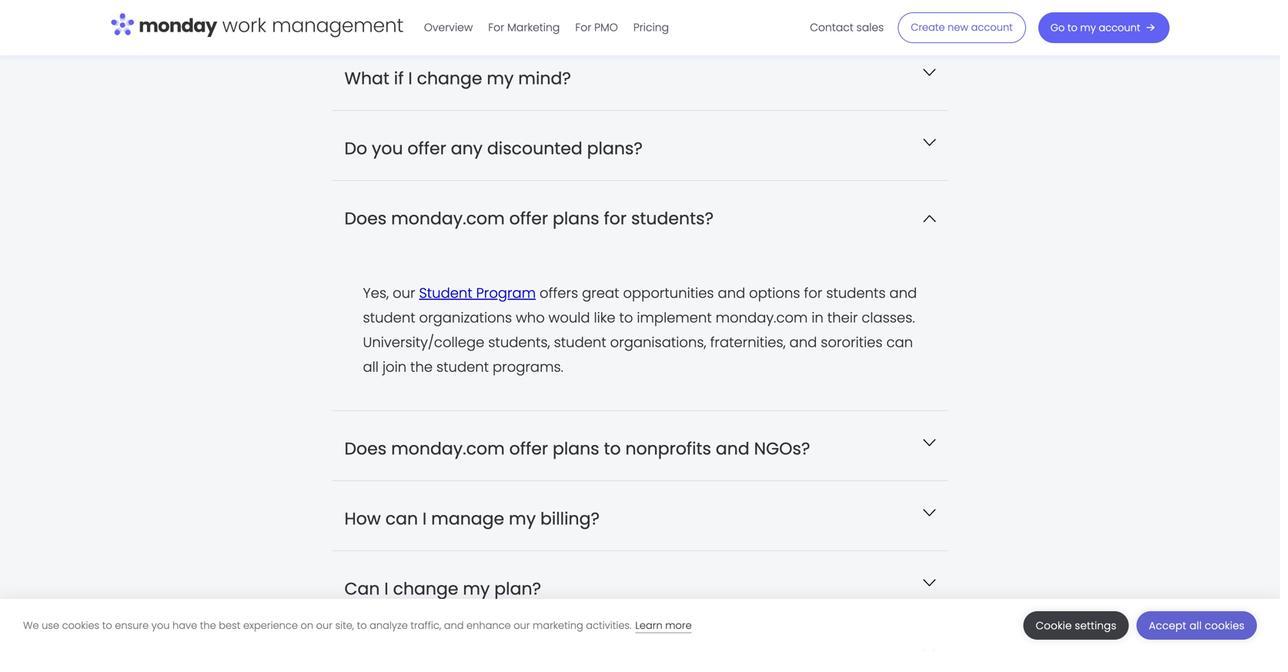 Task type: vqa. For each thing, say whether or not it's contained in the screenshot.
of in Were you invited to join an active monday.com account where your team are already managing their work? Then this course is for you! In the first lesson of the 'Getting started in your team's account' course, we learn how to set up your user in your team's account and to login.
no



Task type: describe. For each thing, give the bounding box(es) containing it.
offer for for
[[510, 207, 548, 230]]

for inside dropdown button
[[604, 207, 627, 230]]

what if i change my mind? button
[[332, 41, 948, 110]]

account inside button
[[972, 20, 1013, 34]]

my left mind?
[[487, 66, 514, 90]]

more
[[666, 619, 692, 633]]

marketing
[[508, 20, 560, 35]]

0 horizontal spatial the
[[200, 619, 216, 633]]

can inside offers great opportunities and options for students and student organizations who would like to implement monday.com in their classes. university/college students, student organisations, fraternities, and sororities can all join the student programs.
[[887, 333, 913, 352]]

plans for for
[[553, 207, 600, 230]]

to inside offers great opportunities and options for students and student organizations who would like to implement monday.com in their classes. university/college students, student organisations, fraternities, and sororities can all join the student programs.
[[620, 308, 633, 328]]

implement
[[637, 308, 712, 328]]

learn more link
[[636, 619, 692, 633]]

students
[[827, 283, 886, 303]]

does monday.com offer plans for students?
[[345, 207, 714, 230]]

on
[[301, 619, 313, 633]]

best
[[219, 619, 241, 633]]

1 vertical spatial change
[[393, 577, 459, 601]]

pmo
[[595, 20, 618, 35]]

offers great opportunities and options for students and student organizations who would like to implement monday.com in their classes. university/college students, student organisations, fraternities, and sororities can all join the student programs.
[[363, 283, 917, 377]]

our inside does monday.com offer plans for students? "region"
[[393, 283, 415, 303]]

fraternities,
[[710, 333, 786, 352]]

any
[[451, 137, 483, 160]]

can i change my plan?
[[345, 577, 541, 601]]

create
[[911, 20, 945, 34]]

site,
[[335, 619, 354, 633]]

does monday.com offer plans for students? region
[[363, 281, 918, 380]]

the inside offers great opportunities and options for students and student organizations who would like to implement monday.com in their classes. university/college students, student organisations, fraternities, and sororities can all join the student programs.
[[410, 357, 433, 377]]

2 vertical spatial i
[[384, 577, 389, 601]]

for pmo
[[575, 20, 618, 35]]

to right site,
[[357, 619, 367, 633]]

monday.com inside offers great opportunities and options for students and student organizations who would like to implement monday.com in their classes. university/college students, student organisations, fraternities, and sororities can all join the student programs.
[[716, 308, 808, 328]]

and left options
[[718, 283, 746, 303]]

organizations
[[419, 308, 512, 328]]

overview
[[424, 20, 473, 35]]

how can i manage my billing?
[[345, 507, 600, 530]]

for marketing
[[488, 20, 560, 35]]

cookie settings button
[[1024, 611, 1129, 640]]

2 horizontal spatial our
[[514, 619, 530, 633]]

pricing
[[634, 20, 669, 35]]

yes,
[[363, 283, 389, 303]]

accept all cookies
[[1149, 619, 1245, 633]]

like
[[594, 308, 616, 328]]

i for if
[[408, 66, 413, 90]]

go to my account button
[[1039, 12, 1170, 43]]

and inside dialog
[[444, 619, 464, 633]]

we
[[23, 619, 39, 633]]

what if i change my mind?
[[345, 66, 571, 90]]

does for does monday.com offer plans for students?
[[345, 207, 387, 230]]

do you offer any discounted plans?
[[345, 137, 643, 160]]

contact sales link
[[803, 15, 892, 40]]

cookies for use
[[62, 619, 99, 633]]

sororities
[[821, 333, 883, 352]]

main element
[[416, 0, 1170, 55]]

who
[[516, 308, 545, 328]]

accept
[[1149, 619, 1187, 633]]

for marketing link
[[481, 15, 568, 40]]

traffic,
[[411, 619, 441, 633]]

can
[[345, 577, 380, 601]]

join
[[383, 357, 407, 377]]

my up enhance
[[463, 577, 490, 601]]

1 horizontal spatial student
[[437, 357, 489, 377]]

monday.com work management image
[[111, 10, 404, 42]]

offer for discounted
[[408, 137, 447, 160]]

options
[[749, 283, 800, 303]]

offers
[[540, 283, 578, 303]]

activities.
[[586, 619, 632, 633]]

0 horizontal spatial our
[[316, 619, 333, 633]]

create new account button
[[898, 12, 1026, 43]]

how
[[345, 507, 381, 530]]

can i change my plan? button
[[332, 551, 948, 621]]

accept all cookies button
[[1137, 611, 1257, 640]]

i for can
[[423, 507, 427, 530]]

plans?
[[587, 137, 643, 160]]

new
[[948, 20, 969, 34]]

0 horizontal spatial student
[[363, 308, 416, 328]]

cookie settings
[[1036, 619, 1117, 633]]

programs.
[[493, 357, 564, 377]]

you inside dialog
[[152, 619, 170, 633]]

what
[[345, 66, 390, 90]]

students?
[[631, 207, 714, 230]]

billing?
[[541, 507, 600, 530]]

if
[[394, 66, 404, 90]]

organisations,
[[610, 333, 707, 352]]

1 vertical spatial student
[[554, 333, 607, 352]]

students,
[[488, 333, 550, 352]]



Task type: locate. For each thing, give the bounding box(es) containing it.
2 horizontal spatial student
[[554, 333, 607, 352]]

0 horizontal spatial cookies
[[62, 619, 99, 633]]

plans inside dropdown button
[[553, 437, 600, 460]]

yes, our student program
[[363, 283, 536, 303]]

1 vertical spatial the
[[200, 619, 216, 633]]

1 horizontal spatial for
[[575, 20, 592, 35]]

contact sales
[[810, 20, 884, 35]]

university/college
[[363, 333, 485, 352]]

monday.com inside dropdown button
[[391, 207, 505, 230]]

0 vertical spatial does
[[345, 207, 387, 230]]

monday.com inside dropdown button
[[391, 437, 505, 460]]

cookies right accept
[[1205, 619, 1245, 633]]

1 horizontal spatial our
[[393, 283, 415, 303]]

create new account
[[911, 20, 1013, 34]]

1 horizontal spatial account
[[1099, 21, 1141, 35]]

dialog
[[0, 599, 1281, 652]]

contact
[[810, 20, 854, 35]]

monday.com up manage
[[391, 437, 505, 460]]

how can i manage my billing? button
[[332, 481, 948, 550]]

plans up "billing?"
[[553, 437, 600, 460]]

1 does from the top
[[345, 207, 387, 230]]

1 vertical spatial plans
[[553, 437, 600, 460]]

for pmo link
[[568, 15, 626, 40]]

ensure
[[115, 619, 149, 633]]

0 vertical spatial can
[[887, 333, 913, 352]]

0 vertical spatial i
[[408, 66, 413, 90]]

account
[[972, 20, 1013, 34], [1099, 21, 1141, 35]]

1 vertical spatial offer
[[510, 207, 548, 230]]

for
[[604, 207, 627, 230], [804, 283, 823, 303]]

for left pmo
[[575, 20, 592, 35]]

student program link
[[419, 283, 536, 303]]

1 horizontal spatial the
[[410, 357, 433, 377]]

monday.com down any
[[391, 207, 505, 230]]

for for for pmo
[[575, 20, 592, 35]]

does inside dropdown button
[[345, 207, 387, 230]]

account right new
[[972, 20, 1013, 34]]

for for for marketing
[[488, 20, 505, 35]]

mind?
[[518, 66, 571, 90]]

2 vertical spatial offer
[[510, 437, 548, 460]]

great
[[582, 283, 620, 303]]

0 horizontal spatial can
[[386, 507, 418, 530]]

1 vertical spatial does
[[345, 437, 387, 460]]

to right like
[[620, 308, 633, 328]]

0 vertical spatial monday.com
[[391, 207, 505, 230]]

program
[[476, 283, 536, 303]]

monday.com for does monday.com offer plans to nonprofits and ngos?
[[391, 437, 505, 460]]

1 vertical spatial monday.com
[[716, 308, 808, 328]]

i right if
[[408, 66, 413, 90]]

offer inside dropdown button
[[510, 207, 548, 230]]

cookies inside button
[[1205, 619, 1245, 633]]

does monday.com offer plans for students? button
[[332, 181, 948, 250]]

student down would
[[554, 333, 607, 352]]

go
[[1051, 21, 1065, 35]]

2 vertical spatial monday.com
[[391, 437, 505, 460]]

all inside offers great opportunities and options for students and student organizations who would like to implement monday.com in their classes. university/college students, student organisations, fraternities, and sororities can all join the student programs.
[[363, 357, 379, 377]]

0 horizontal spatial all
[[363, 357, 379, 377]]

does monday.com offer plans to nonprofits and ngos?
[[345, 437, 810, 460]]

does monday.com offer plans to nonprofits and ngos? button
[[332, 411, 948, 480]]

and right traffic,
[[444, 619, 464, 633]]

student down yes,
[[363, 308, 416, 328]]

cookies
[[62, 619, 99, 633], [1205, 619, 1245, 633]]

1 horizontal spatial all
[[1190, 619, 1202, 633]]

plans
[[553, 207, 600, 230], [553, 437, 600, 460]]

does inside dropdown button
[[345, 437, 387, 460]]

do you offer any discounted plans? button
[[332, 111, 948, 180]]

student
[[419, 283, 473, 303]]

plans up the 'offers'
[[553, 207, 600, 230]]

plan?
[[495, 577, 541, 601]]

and inside dropdown button
[[716, 437, 750, 460]]

to right go on the top right
[[1068, 21, 1078, 35]]

2 does from the top
[[345, 437, 387, 460]]

1 vertical spatial all
[[1190, 619, 1202, 633]]

1 plans from the top
[[553, 207, 600, 230]]

my
[[1081, 21, 1096, 35], [487, 66, 514, 90], [509, 507, 536, 530], [463, 577, 490, 601]]

classes.
[[862, 308, 915, 328]]

can inside dropdown button
[[386, 507, 418, 530]]

to
[[1068, 21, 1078, 35], [620, 308, 633, 328], [604, 437, 621, 460], [102, 619, 112, 633], [357, 619, 367, 633]]

you left have
[[152, 619, 170, 633]]

would
[[549, 308, 590, 328]]

1 vertical spatial you
[[152, 619, 170, 633]]

cookies right the use
[[62, 619, 99, 633]]

1 horizontal spatial i
[[408, 66, 413, 90]]

monday.com
[[391, 207, 505, 230], [716, 308, 808, 328], [391, 437, 505, 460]]

analyze
[[370, 619, 408, 633]]

opportunities
[[623, 283, 714, 303]]

0 horizontal spatial you
[[152, 619, 170, 633]]

can right the how at the left of the page
[[386, 507, 418, 530]]

offer for to
[[510, 437, 548, 460]]

and
[[718, 283, 746, 303], [890, 283, 917, 303], [790, 333, 817, 352], [716, 437, 750, 460], [444, 619, 464, 633]]

1 for from the left
[[488, 20, 505, 35]]

my right go on the top right
[[1081, 21, 1096, 35]]

sales
[[857, 20, 884, 35]]

can down classes. on the right of page
[[887, 333, 913, 352]]

all
[[363, 357, 379, 377], [1190, 619, 1202, 633]]

0 vertical spatial student
[[363, 308, 416, 328]]

i inside dropdown button
[[423, 507, 427, 530]]

to left ensure at the left bottom
[[102, 619, 112, 633]]

i left manage
[[423, 507, 427, 530]]

and up classes. on the right of page
[[890, 283, 917, 303]]

0 horizontal spatial for
[[604, 207, 627, 230]]

do
[[345, 137, 367, 160]]

0 horizontal spatial i
[[384, 577, 389, 601]]

all inside button
[[1190, 619, 1202, 633]]

1 vertical spatial can
[[386, 507, 418, 530]]

dialog containing cookie settings
[[0, 599, 1281, 652]]

monday.com down options
[[716, 308, 808, 328]]

0 vertical spatial you
[[372, 137, 403, 160]]

learn
[[636, 619, 663, 633]]

does down "do"
[[345, 207, 387, 230]]

our
[[393, 283, 415, 303], [316, 619, 333, 633], [514, 619, 530, 633]]

cookies for all
[[1205, 619, 1245, 633]]

0 vertical spatial the
[[410, 357, 433, 377]]

my inside 'button'
[[1081, 21, 1096, 35]]

to left nonprofits at bottom
[[604, 437, 621, 460]]

1 horizontal spatial can
[[887, 333, 913, 352]]

for up in
[[804, 283, 823, 303]]

1 cookies from the left
[[62, 619, 99, 633]]

does
[[345, 207, 387, 230], [345, 437, 387, 460]]

1 vertical spatial i
[[423, 507, 427, 530]]

0 horizontal spatial account
[[972, 20, 1013, 34]]

i
[[408, 66, 413, 90], [423, 507, 427, 530], [384, 577, 389, 601]]

monday.com for does monday.com offer plans for students?
[[391, 207, 505, 230]]

in
[[812, 308, 824, 328]]

for left students?
[[604, 207, 627, 230]]

0 horizontal spatial for
[[488, 20, 505, 35]]

account right go on the top right
[[1099, 21, 1141, 35]]

0 vertical spatial offer
[[408, 137, 447, 160]]

pricing link
[[626, 15, 677, 40]]

have
[[172, 619, 197, 633]]

student down university/college
[[437, 357, 489, 377]]

0 vertical spatial all
[[363, 357, 379, 377]]

experience
[[243, 619, 298, 633]]

and left ngos?
[[716, 437, 750, 460]]

ngos?
[[754, 437, 810, 460]]

cookie
[[1036, 619, 1072, 633]]

use
[[42, 619, 59, 633]]

1 vertical spatial for
[[804, 283, 823, 303]]

2 plans from the top
[[553, 437, 600, 460]]

overview link
[[416, 15, 481, 40]]

we use cookies to ensure you have the best experience on our site, to analyze traffic, and enhance our marketing activities. learn more
[[23, 619, 692, 633]]

go to my account
[[1051, 21, 1141, 35]]

the
[[410, 357, 433, 377], [200, 619, 216, 633]]

offer
[[408, 137, 447, 160], [510, 207, 548, 230], [510, 437, 548, 460]]

does for does monday.com offer plans to nonprofits and ngos?
[[345, 437, 387, 460]]

settings
[[1075, 619, 1117, 633]]

my inside dropdown button
[[509, 507, 536, 530]]

does up the how at the left of the page
[[345, 437, 387, 460]]

student
[[363, 308, 416, 328], [554, 333, 607, 352], [437, 357, 489, 377]]

you right "do"
[[372, 137, 403, 160]]

plans for to
[[553, 437, 600, 460]]

our right yes,
[[393, 283, 415, 303]]

all left join
[[363, 357, 379, 377]]

2 vertical spatial student
[[437, 357, 489, 377]]

change up traffic,
[[393, 577, 459, 601]]

for
[[488, 20, 505, 35], [575, 20, 592, 35]]

2 for from the left
[[575, 20, 592, 35]]

the left 'best'
[[200, 619, 216, 633]]

plans inside dropdown button
[[553, 207, 600, 230]]

2 cookies from the left
[[1205, 619, 1245, 633]]

you inside dropdown button
[[372, 137, 403, 160]]

all right accept
[[1190, 619, 1202, 633]]

the down university/college
[[410, 357, 433, 377]]

to inside does monday.com offer plans to nonprofits and ngos? dropdown button
[[604, 437, 621, 460]]

1 horizontal spatial you
[[372, 137, 403, 160]]

and down in
[[790, 333, 817, 352]]

i right can on the bottom left of the page
[[384, 577, 389, 601]]

you
[[372, 137, 403, 160], [152, 619, 170, 633]]

enhance
[[467, 619, 511, 633]]

for left marketing
[[488, 20, 505, 35]]

0 vertical spatial for
[[604, 207, 627, 230]]

marketing
[[533, 619, 583, 633]]

our right on
[[316, 619, 333, 633]]

1 horizontal spatial for
[[804, 283, 823, 303]]

2 horizontal spatial i
[[423, 507, 427, 530]]

to inside go to my account 'button'
[[1068, 21, 1078, 35]]

discounted
[[487, 137, 583, 160]]

our right enhance
[[514, 619, 530, 633]]

my left "billing?"
[[509, 507, 536, 530]]

0 vertical spatial change
[[417, 66, 482, 90]]

manage
[[431, 507, 505, 530]]

1 horizontal spatial cookies
[[1205, 619, 1245, 633]]

account inside 'button'
[[1099, 21, 1141, 35]]

for inside offers great opportunities and options for students and student organizations who would like to implement monday.com in their classes. university/college students, student organisations, fraternities, and sororities can all join the student programs.
[[804, 283, 823, 303]]

0 vertical spatial plans
[[553, 207, 600, 230]]

change down overview link
[[417, 66, 482, 90]]

their
[[828, 308, 858, 328]]

nonprofits
[[626, 437, 712, 460]]



